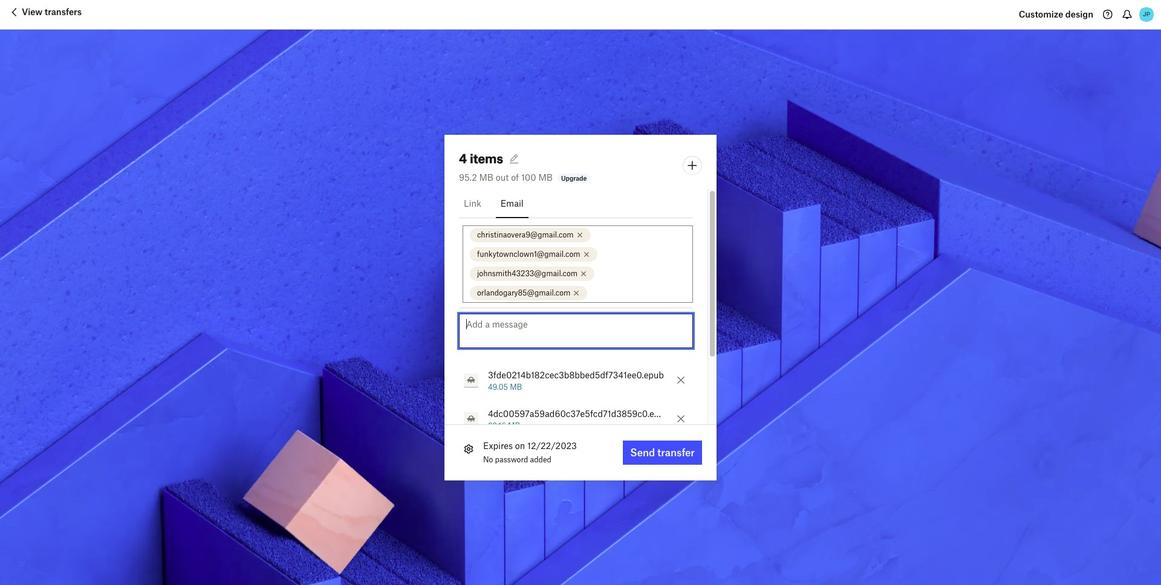 Task type: locate. For each thing, give the bounding box(es) containing it.
view
[[22, 7, 43, 17]]

upgrade
[[562, 175, 587, 182]]

mb right 100
[[539, 172, 553, 182]]

mb right 49.05
[[510, 383, 522, 392]]

email tab
[[496, 189, 529, 218]]

tab list
[[459, 189, 693, 218]]

transfers
[[45, 7, 82, 17]]

send transfer button
[[623, 441, 703, 465]]

email
[[501, 198, 524, 208]]

christinaovera9@gmail.com
[[477, 230, 574, 239]]

view transfers
[[22, 7, 82, 17]]

out
[[496, 172, 509, 182]]

send transfer
[[631, 447, 695, 459]]

3fde0214b182cec3b8bbed5df7341ee0.epub 49.05 mb
[[488, 370, 664, 392]]

mb inside 4dc00597a59ad60c37e5fcd71d3859c0.epub 32.16 mb
[[508, 421, 521, 431]]

3fde0214b182cec3b8bbed5df7341ee0.epub cell
[[459, 368, 671, 392]]

mb
[[480, 172, 494, 182], [539, 172, 553, 182], [510, 383, 522, 392], [508, 421, 521, 431]]

mb right 32.16
[[508, 421, 521, 431]]

customize design
[[1019, 9, 1094, 19]]

4dc00597a59ad60c37e5fcd71d3859c0.epub 32.16 mb
[[488, 409, 670, 431]]

49.05
[[488, 383, 508, 392]]

password
[[495, 455, 528, 464]]

customize design button
[[1019, 5, 1094, 24]]

christinaovera9@gmail.com button
[[470, 228, 591, 242]]

3fde0214b182cec3b8bbed5df7341ee0.epub row
[[445, 361, 708, 400]]

32.16
[[488, 421, 506, 431]]

items
[[470, 151, 503, 166]]

4dc00597a59ad60c37e5fcd71d3859c0.epub
[[488, 409, 670, 419]]

no
[[483, 455, 493, 464]]

Add a message text field
[[459, 314, 693, 348]]

95.2
[[459, 172, 477, 182]]

expires
[[483, 441, 513, 451]]

100
[[522, 172, 537, 182]]

tab list containing link
[[459, 189, 693, 218]]

link tab
[[459, 189, 486, 218]]

send
[[631, 447, 655, 459]]



Task type: vqa. For each thing, say whether or not it's contained in the screenshot.
Send transfer
yes



Task type: describe. For each thing, give the bounding box(es) containing it.
transfer
[[658, 447, 695, 459]]

customize
[[1019, 9, 1064, 19]]

mb inside 3fde0214b182cec3b8bbed5df7341ee0.epub 49.05 mb
[[510, 383, 522, 392]]

johnsmith43233@gmail.com button
[[470, 267, 595, 281]]

view transfers button
[[7, 5, 82, 24]]

4dc00597a59ad60c37e5fcd71d3859c0.epub row
[[445, 400, 708, 438]]

funkytownclown1@gmail.com
[[477, 250, 581, 259]]

added
[[530, 455, 552, 464]]

4
[[459, 151, 467, 166]]

on
[[515, 441, 525, 451]]

of
[[511, 172, 519, 182]]

johnsmith43233@gmail.com
[[477, 269, 578, 278]]

design
[[1066, 9, 1094, 19]]

jp button
[[1138, 5, 1157, 24]]

mb left out
[[480, 172, 494, 182]]

4dc00597a59ad60c37e5fcd71d3859c0.epub cell
[[459, 407, 671, 431]]

link
[[464, 198, 482, 208]]

expires on 12/22/2023 no password added
[[483, 441, 577, 464]]

4 items
[[459, 151, 503, 166]]

3fde0214b182cec3b8bbed5df7341ee0.epub
[[488, 370, 664, 380]]

funkytownclown1@gmail.com button
[[470, 247, 598, 262]]

orlandogary85@gmail.com
[[477, 288, 571, 297]]

orlandogary85@gmail.com button
[[470, 286, 588, 300]]

jp
[[1144, 10, 1151, 18]]

12/22/2023
[[528, 441, 577, 451]]

95.2 mb out of 100 mb
[[459, 172, 553, 182]]

add files button image
[[686, 158, 700, 173]]



